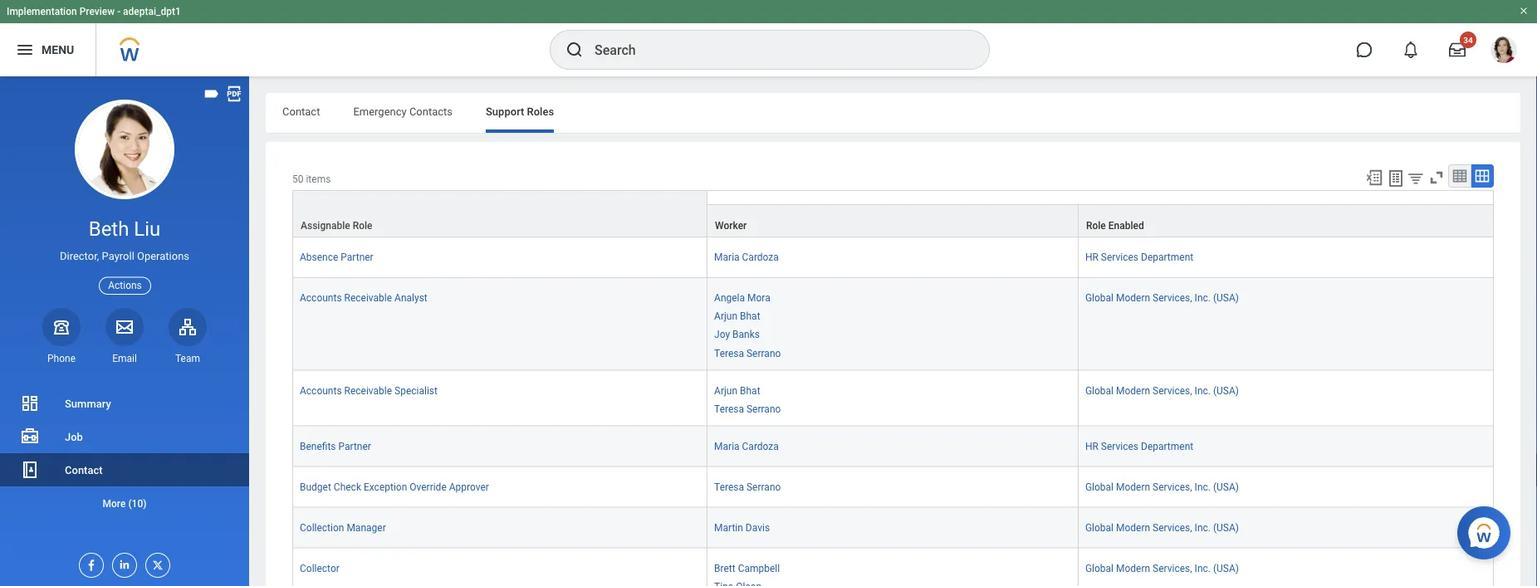 Task type: vqa. For each thing, say whether or not it's contained in the screenshot.
first Manage from the bottom of the page
no



Task type: describe. For each thing, give the bounding box(es) containing it.
1 bhat from the top
[[740, 311, 760, 322]]

hr for benefits partner
[[1085, 441, 1099, 452]]

4 global modern services, inc. (usa) link from the top
[[1085, 519, 1239, 534]]

inc. for campbell
[[1195, 563, 1211, 574]]

specialist
[[395, 385, 438, 396]]

serrano for budget check exception override approver
[[747, 481, 781, 493]]

-
[[117, 6, 120, 17]]

angela mora link
[[714, 289, 770, 304]]

3 modern from the top
[[1116, 481, 1150, 493]]

hr services department link for benefits partner
[[1085, 437, 1194, 452]]

3 inc. from the top
[[1195, 481, 1211, 493]]

approver
[[449, 481, 489, 493]]

accounts receivable analyst
[[300, 292, 427, 304]]

director,
[[60, 250, 99, 263]]

hr services department link for absence partner
[[1085, 248, 1194, 263]]

Search Workday  search field
[[595, 32, 955, 68]]

summary link
[[0, 387, 249, 420]]

joy banks link
[[714, 326, 760, 341]]

accounts receivable specialist link
[[300, 381, 438, 396]]

team
[[175, 353, 200, 364]]

justify image
[[15, 40, 35, 60]]

row containing absence partner
[[292, 238, 1494, 278]]

implementation preview -   adeptai_dpt1
[[7, 6, 181, 17]]

global modern services, inc. (usa) for brett campbell
[[1085, 563, 1239, 574]]

profile logan mcneil image
[[1491, 37, 1517, 67]]

brett
[[714, 563, 736, 574]]

1 teresa serrano from the top
[[714, 347, 781, 359]]

collection manager link
[[300, 519, 386, 534]]

phone beth liu element
[[42, 352, 81, 365]]

phone
[[47, 353, 76, 364]]

absence
[[300, 252, 338, 263]]

close environment banner image
[[1519, 6, 1529, 16]]

services for absence partner
[[1101, 252, 1139, 263]]

adeptai_dpt1
[[123, 6, 181, 17]]

actions button
[[99, 277, 151, 295]]

3 (usa) from the top
[[1213, 481, 1239, 493]]

50 items
[[292, 174, 331, 185]]

department for benefits partner
[[1141, 441, 1194, 452]]

global modern services, inc. (usa) for arjun bhat
[[1085, 385, 1239, 396]]

list containing summary
[[0, 387, 249, 520]]

4 (usa) from the top
[[1213, 522, 1239, 534]]

menu button
[[0, 23, 96, 76]]

row containing accounts receivable specialist
[[292, 371, 1494, 426]]

brett campbell
[[714, 563, 780, 574]]

team link
[[169, 308, 207, 365]]

accounts for accounts receivable specialist
[[300, 385, 342, 396]]

beth
[[89, 217, 129, 241]]

menu banner
[[0, 0, 1537, 76]]

absence partner
[[300, 252, 373, 263]]

export to excel image
[[1365, 169, 1384, 187]]

accounts receivable specialist
[[300, 385, 438, 396]]

services, for angela mora
[[1153, 292, 1192, 304]]

worker
[[715, 220, 747, 232]]

partner for benefits partner
[[338, 441, 371, 452]]

global modern services, inc. (usa) link for bhat
[[1085, 381, 1239, 396]]

4 services, from the top
[[1153, 522, 1192, 534]]

34 button
[[1439, 32, 1477, 68]]

more (10) button
[[0, 487, 249, 520]]

assignable role button
[[293, 191, 707, 237]]

department for absence partner
[[1141, 252, 1194, 263]]

(usa) for bhat
[[1213, 385, 1239, 396]]

navigation pane region
[[0, 76, 249, 586]]

roles
[[527, 105, 554, 118]]

absence partner link
[[300, 248, 373, 263]]

phone button
[[42, 308, 81, 365]]

assignable role row
[[292, 190, 1494, 238]]

actions
[[108, 280, 142, 292]]

angela
[[714, 292, 745, 304]]

job image
[[20, 427, 40, 447]]

view printable version (pdf) image
[[225, 85, 243, 103]]

budget check exception override approver
[[300, 481, 489, 493]]

davis
[[746, 522, 770, 534]]

modern for arjun bhat
[[1116, 385, 1150, 396]]

teresa for arjun bhat
[[714, 403, 744, 415]]

benefits
[[300, 441, 336, 452]]

global modern services, inc. (usa) link for mora
[[1085, 289, 1239, 304]]

operations
[[137, 250, 189, 263]]

check
[[334, 481, 361, 493]]

2 arjun bhat link from the top
[[714, 381, 760, 396]]

benefits partner
[[300, 441, 371, 452]]

notifications large image
[[1403, 42, 1419, 58]]

joy banks
[[714, 329, 760, 341]]

email
[[112, 353, 137, 364]]

select to filter grid data image
[[1407, 169, 1425, 187]]

row containing benefits partner
[[292, 426, 1494, 467]]

hr for absence partner
[[1085, 252, 1099, 263]]

preview
[[79, 6, 115, 17]]

(usa) for mora
[[1213, 292, 1239, 304]]

analyst
[[395, 292, 427, 304]]

more
[[103, 498, 126, 509]]

support roles
[[486, 105, 554, 118]]

partner for absence partner
[[341, 252, 373, 263]]

contact image
[[20, 460, 40, 480]]

contact inside list
[[65, 464, 103, 476]]

emergency
[[353, 105, 407, 118]]

emergency contacts
[[353, 105, 453, 118]]

teresa serrano for arjun bhat
[[714, 403, 781, 415]]

collection
[[300, 522, 344, 534]]

mail image
[[115, 317, 135, 337]]

assignable
[[301, 220, 350, 232]]

1 arjun bhat link from the top
[[714, 307, 760, 322]]

campbell
[[738, 563, 780, 574]]

teresa serrano link for budget check exception override approver
[[714, 478, 781, 493]]

manager
[[347, 522, 386, 534]]

services for benefits partner
[[1101, 441, 1139, 452]]

table image
[[1452, 168, 1468, 184]]

3 services, from the top
[[1153, 481, 1192, 493]]

4 modern from the top
[[1116, 522, 1150, 534]]

34
[[1463, 35, 1473, 45]]

search image
[[565, 40, 585, 60]]

brett campbell link
[[714, 559, 780, 574]]

mora
[[747, 292, 770, 304]]

teresa serrano for budget check exception override approver
[[714, 481, 781, 493]]

facebook image
[[80, 554, 98, 572]]

contacts
[[409, 105, 453, 118]]



Task type: locate. For each thing, give the bounding box(es) containing it.
3 serrano from the top
[[747, 481, 781, 493]]

1 global from the top
[[1085, 292, 1114, 304]]

contact link
[[0, 453, 249, 487]]

1 modern from the top
[[1116, 292, 1150, 304]]

row containing accounts receivable analyst
[[292, 278, 1494, 371]]

2 vertical spatial teresa serrano link
[[714, 478, 781, 493]]

services,
[[1153, 292, 1192, 304], [1153, 385, 1192, 396], [1153, 481, 1192, 493], [1153, 522, 1192, 534], [1153, 563, 1192, 574]]

50
[[292, 174, 304, 185]]

1 teresa from the top
[[714, 347, 744, 359]]

export to worksheets image
[[1386, 169, 1406, 189]]

2 teresa serrano from the top
[[714, 403, 781, 415]]

teresa
[[714, 347, 744, 359], [714, 403, 744, 415], [714, 481, 744, 493]]

1 maria cardoza link from the top
[[714, 248, 779, 263]]

2 hr services department from the top
[[1085, 441, 1194, 452]]

5 modern from the top
[[1116, 563, 1150, 574]]

arjun bhat link down angela mora
[[714, 307, 760, 322]]

1 hr services department from the top
[[1085, 252, 1194, 263]]

maria cardoza link
[[714, 248, 779, 263], [714, 437, 779, 452]]

teresa for budget check exception override approver
[[714, 481, 744, 493]]

cardoza for absence partner
[[742, 252, 779, 263]]

inc. for bhat
[[1195, 385, 1211, 396]]

bhat up the banks
[[740, 311, 760, 322]]

0 vertical spatial maria cardoza link
[[714, 248, 779, 263]]

0 vertical spatial bhat
[[740, 311, 760, 322]]

1 vertical spatial hr services department link
[[1085, 437, 1194, 452]]

4 global modern services, inc. (usa) from the top
[[1085, 522, 1239, 534]]

hr services department for benefits partner
[[1085, 441, 1194, 452]]

3 row from the top
[[292, 278, 1494, 371]]

receivable left analyst
[[344, 292, 392, 304]]

0 vertical spatial arjun bhat link
[[714, 307, 760, 322]]

exception
[[364, 481, 407, 493]]

hr services department for absence partner
[[1085, 252, 1194, 263]]

0 vertical spatial teresa
[[714, 347, 744, 359]]

1 vertical spatial accounts
[[300, 385, 342, 396]]

inbox large image
[[1449, 42, 1466, 58]]

cardoza for benefits partner
[[742, 441, 779, 452]]

2 vertical spatial serrano
[[747, 481, 781, 493]]

0 vertical spatial teresa serrano link
[[714, 344, 781, 359]]

0 vertical spatial arjun
[[714, 311, 737, 322]]

receivable left specialist
[[344, 385, 392, 396]]

global modern services, inc. (usa) for angela mora
[[1085, 292, 1239, 304]]

0 vertical spatial arjun bhat
[[714, 311, 760, 322]]

list
[[0, 387, 249, 520]]

4 row from the top
[[292, 371, 1494, 426]]

1 vertical spatial maria cardoza
[[714, 441, 779, 452]]

1 vertical spatial department
[[1141, 441, 1194, 452]]

arjun bhat link
[[714, 307, 760, 322], [714, 381, 760, 396]]

1 vertical spatial bhat
[[740, 385, 760, 396]]

tab list containing contact
[[266, 93, 1521, 133]]

0 vertical spatial hr
[[1085, 252, 1099, 263]]

2 receivable from the top
[[344, 385, 392, 396]]

1 vertical spatial partner
[[338, 441, 371, 452]]

services, for brett campbell
[[1153, 563, 1192, 574]]

accounts for accounts receivable analyst
[[300, 292, 342, 304]]

maria cardoza for absence partner
[[714, 252, 779, 263]]

maria cardoza down worker
[[714, 252, 779, 263]]

items selected list containing angela mora
[[714, 289, 807, 360]]

1 vertical spatial arjun
[[714, 385, 737, 396]]

1 vertical spatial serrano
[[747, 403, 781, 415]]

1 vertical spatial arjun bhat
[[714, 385, 760, 396]]

serrano
[[747, 347, 781, 359], [747, 403, 781, 415], [747, 481, 781, 493]]

1 vertical spatial maria
[[714, 441, 740, 452]]

1 vertical spatial services
[[1101, 441, 1139, 452]]

bhat
[[740, 311, 760, 322], [740, 385, 760, 396]]

1 maria cardoza from the top
[[714, 252, 779, 263]]

1 hr services department link from the top
[[1085, 248, 1194, 263]]

1 vertical spatial hr
[[1085, 441, 1099, 452]]

1 accounts from the top
[[300, 292, 342, 304]]

0 vertical spatial maria
[[714, 252, 740, 263]]

summary image
[[20, 394, 40, 414]]

2 serrano from the top
[[747, 403, 781, 415]]

row containing collection manager
[[292, 508, 1494, 549]]

override
[[410, 481, 447, 493]]

global modern services, inc. (usa) link
[[1085, 289, 1239, 304], [1085, 381, 1239, 396], [1085, 478, 1239, 493], [1085, 519, 1239, 534], [1085, 559, 1239, 574]]

receivable
[[344, 292, 392, 304], [344, 385, 392, 396]]

items selected list for specialist
[[714, 381, 807, 416]]

toolbar
[[1358, 164, 1494, 190]]

2 maria cardoza link from the top
[[714, 437, 779, 452]]

2 inc. from the top
[[1195, 385, 1211, 396]]

5 global modern services, inc. (usa) from the top
[[1085, 563, 1239, 574]]

implementation
[[7, 6, 77, 17]]

arjun up joy
[[714, 311, 737, 322]]

5 (usa) from the top
[[1213, 563, 1239, 574]]

contact inside tab list
[[282, 105, 320, 118]]

1 row from the top
[[292, 204, 1494, 238]]

arjun down joy
[[714, 385, 737, 396]]

2 bhat from the top
[[740, 385, 760, 396]]

partner right benefits
[[338, 441, 371, 452]]

support
[[486, 105, 524, 118]]

maria cardoza link up martin davis link at bottom
[[714, 437, 779, 452]]

x image
[[146, 554, 164, 572]]

3 teresa serrano link from the top
[[714, 478, 781, 493]]

2 row from the top
[[292, 238, 1494, 278]]

role
[[353, 220, 372, 232], [1086, 220, 1106, 232]]

inc. for mora
[[1195, 292, 1211, 304]]

2 global from the top
[[1085, 385, 1114, 396]]

6 row from the top
[[292, 467, 1494, 508]]

1 arjun bhat from the top
[[714, 311, 760, 322]]

1 horizontal spatial contact
[[282, 105, 320, 118]]

services, for arjun bhat
[[1153, 385, 1192, 396]]

receivable for analyst
[[344, 292, 392, 304]]

(10)
[[128, 498, 147, 509]]

1 receivable from the top
[[344, 292, 392, 304]]

1 global modern services, inc. (usa) from the top
[[1085, 292, 1239, 304]]

worker button
[[708, 205, 1078, 237]]

assignable role
[[301, 220, 372, 232]]

8 row from the top
[[292, 549, 1494, 586]]

items selected list containing arjun bhat
[[714, 381, 807, 416]]

1 vertical spatial contact
[[65, 464, 103, 476]]

1 hr from the top
[[1085, 252, 1099, 263]]

2 vertical spatial teresa
[[714, 481, 744, 493]]

5 inc. from the top
[[1195, 563, 1211, 574]]

contact down the job
[[65, 464, 103, 476]]

7 row from the top
[[292, 508, 1494, 549]]

global modern services, inc. (usa) link for campbell
[[1085, 559, 1239, 574]]

5 row from the top
[[292, 426, 1494, 467]]

enabled
[[1108, 220, 1144, 232]]

0 vertical spatial hr services department link
[[1085, 248, 1194, 263]]

benefits partner link
[[300, 437, 371, 452]]

1 department from the top
[[1141, 252, 1194, 263]]

maria for absence partner
[[714, 252, 740, 263]]

2 maria from the top
[[714, 441, 740, 452]]

0 vertical spatial services
[[1101, 252, 1139, 263]]

2 teresa from the top
[[714, 403, 744, 415]]

1 vertical spatial receivable
[[344, 385, 392, 396]]

role right the "assignable"
[[353, 220, 372, 232]]

tab list
[[266, 93, 1521, 133]]

role enabled
[[1086, 220, 1144, 232]]

2 arjun bhat from the top
[[714, 385, 760, 396]]

0 horizontal spatial role
[[353, 220, 372, 232]]

1 items selected list from the top
[[714, 289, 807, 360]]

3 items selected list from the top
[[714, 559, 806, 586]]

0 vertical spatial items selected list
[[714, 289, 807, 360]]

job
[[65, 431, 83, 443]]

3 global modern services, inc. (usa) link from the top
[[1085, 478, 1239, 493]]

2 arjun from the top
[[714, 385, 737, 396]]

0 vertical spatial accounts
[[300, 292, 342, 304]]

5 global modern services, inc. (usa) link from the top
[[1085, 559, 1239, 574]]

1 arjun from the top
[[714, 311, 737, 322]]

maria up martin davis link at bottom
[[714, 441, 740, 452]]

2 hr from the top
[[1085, 441, 1099, 452]]

2 maria cardoza from the top
[[714, 441, 779, 452]]

expand table image
[[1474, 168, 1491, 184]]

row
[[292, 204, 1494, 238], [292, 238, 1494, 278], [292, 278, 1494, 371], [292, 371, 1494, 426], [292, 426, 1494, 467], [292, 467, 1494, 508], [292, 508, 1494, 549], [292, 549, 1494, 586]]

arjun
[[714, 311, 737, 322], [714, 385, 737, 396]]

budget check exception override approver link
[[300, 478, 489, 493]]

1 vertical spatial maria cardoza link
[[714, 437, 779, 452]]

1 maria from the top
[[714, 252, 740, 263]]

2 vertical spatial items selected list
[[714, 559, 806, 586]]

view team image
[[178, 317, 198, 337]]

team beth liu element
[[169, 352, 207, 365]]

0 horizontal spatial contact
[[65, 464, 103, 476]]

joy
[[714, 329, 730, 341]]

2 modern from the top
[[1116, 385, 1150, 396]]

more (10)
[[103, 498, 147, 509]]

collection manager
[[300, 522, 386, 534]]

2 teresa serrano link from the top
[[714, 400, 781, 415]]

4 global from the top
[[1085, 522, 1114, 534]]

2 accounts from the top
[[300, 385, 342, 396]]

1 services, from the top
[[1153, 292, 1192, 304]]

5 global from the top
[[1085, 563, 1114, 574]]

1 inc. from the top
[[1195, 292, 1211, 304]]

job link
[[0, 420, 249, 453]]

row containing collector
[[292, 549, 1494, 586]]

(usa) for campbell
[[1213, 563, 1239, 574]]

more (10) button
[[0, 494, 249, 514]]

arjun for 2nd the arjun bhat link from the bottom
[[714, 311, 737, 322]]

role inside 'popup button'
[[1086, 220, 1106, 232]]

beth liu
[[89, 217, 161, 241]]

2 department from the top
[[1141, 441, 1194, 452]]

items selected list
[[714, 289, 807, 360], [714, 381, 807, 416], [714, 559, 806, 586]]

1 vertical spatial hr services department
[[1085, 441, 1194, 452]]

martin davis link
[[714, 519, 770, 534]]

1 horizontal spatial role
[[1086, 220, 1106, 232]]

1 vertical spatial teresa
[[714, 403, 744, 415]]

0 vertical spatial cardoza
[[742, 252, 779, 263]]

2 hr services department link from the top
[[1085, 437, 1194, 452]]

menu
[[42, 43, 74, 57]]

0 vertical spatial hr services department
[[1085, 252, 1194, 263]]

2 services, from the top
[[1153, 385, 1192, 396]]

1 vertical spatial items selected list
[[714, 381, 807, 416]]

global for campbell
[[1085, 563, 1114, 574]]

2 services from the top
[[1101, 441, 1139, 452]]

maria cardoza link for benefits partner
[[714, 437, 779, 452]]

fullscreen image
[[1428, 169, 1446, 187]]

angela mora
[[714, 292, 770, 304]]

maria for benefits partner
[[714, 441, 740, 452]]

1 vertical spatial cardoza
[[742, 441, 779, 452]]

2 global modern services, inc. (usa) from the top
[[1085, 385, 1239, 396]]

teresa serrano link for arjun bhat
[[714, 400, 781, 415]]

arjun for 2nd the arjun bhat link
[[714, 385, 737, 396]]

global for mora
[[1085, 292, 1114, 304]]

items selected list for analyst
[[714, 289, 807, 360]]

accounts
[[300, 292, 342, 304], [300, 385, 342, 396]]

maria cardoza link for absence partner
[[714, 248, 779, 263]]

0 vertical spatial teresa serrano
[[714, 347, 781, 359]]

collector
[[300, 563, 340, 574]]

arjun bhat up joy banks link
[[714, 311, 760, 322]]

global for bhat
[[1085, 385, 1114, 396]]

0 vertical spatial contact
[[282, 105, 320, 118]]

3 teresa from the top
[[714, 481, 744, 493]]

banks
[[733, 329, 760, 341]]

role left enabled
[[1086, 220, 1106, 232]]

serrano for arjun bhat
[[747, 403, 781, 415]]

modern for angela mora
[[1116, 292, 1150, 304]]

email beth liu element
[[105, 352, 144, 365]]

3 global modern services, inc. (usa) from the top
[[1085, 481, 1239, 493]]

items selected list containing brett campbell
[[714, 559, 806, 586]]

global
[[1085, 292, 1114, 304], [1085, 385, 1114, 396], [1085, 481, 1114, 493], [1085, 522, 1114, 534], [1085, 563, 1114, 574]]

row containing worker
[[292, 204, 1494, 238]]

1 (usa) from the top
[[1213, 292, 1239, 304]]

0 vertical spatial receivable
[[344, 292, 392, 304]]

maria cardoza for benefits partner
[[714, 441, 779, 452]]

3 teresa serrano from the top
[[714, 481, 781, 493]]

budget
[[300, 481, 331, 493]]

maria down worker
[[714, 252, 740, 263]]

email button
[[105, 308, 144, 365]]

bhat down the banks
[[740, 385, 760, 396]]

partner down 'assignable role'
[[341, 252, 373, 263]]

martin davis
[[714, 522, 770, 534]]

receivable for specialist
[[344, 385, 392, 396]]

1 role from the left
[[353, 220, 372, 232]]

summary
[[65, 397, 111, 410]]

liu
[[134, 217, 161, 241]]

1 services from the top
[[1101, 252, 1139, 263]]

linkedin image
[[113, 554, 131, 571]]

maria cardoza link down worker
[[714, 248, 779, 263]]

2 items selected list from the top
[[714, 381, 807, 416]]

1 cardoza from the top
[[742, 252, 779, 263]]

cardoza up mora
[[742, 252, 779, 263]]

role inside popup button
[[353, 220, 372, 232]]

2 cardoza from the top
[[742, 441, 779, 452]]

2 role from the left
[[1086, 220, 1106, 232]]

collector link
[[300, 559, 340, 574]]

accounts down absence in the left top of the page
[[300, 292, 342, 304]]

tag image
[[203, 85, 221, 103]]

arjun bhat link down joy banks
[[714, 381, 760, 396]]

row containing budget check exception override approver
[[292, 467, 1494, 508]]

payroll
[[102, 250, 134, 263]]

2 (usa) from the top
[[1213, 385, 1239, 396]]

hr services department link
[[1085, 248, 1194, 263], [1085, 437, 1194, 452]]

accounts up benefits
[[300, 385, 342, 396]]

phone image
[[50, 317, 73, 337]]

0 vertical spatial department
[[1141, 252, 1194, 263]]

arjun bhat down joy banks
[[714, 385, 760, 396]]

5 services, from the top
[[1153, 563, 1192, 574]]

global modern services, inc. (usa)
[[1085, 292, 1239, 304], [1085, 385, 1239, 396], [1085, 481, 1239, 493], [1085, 522, 1239, 534], [1085, 563, 1239, 574]]

modern for brett campbell
[[1116, 563, 1150, 574]]

1 vertical spatial teresa serrano link
[[714, 400, 781, 415]]

martin
[[714, 522, 743, 534]]

0 vertical spatial serrano
[[747, 347, 781, 359]]

4 inc. from the top
[[1195, 522, 1211, 534]]

cardoza up davis
[[742, 441, 779, 452]]

1 global modern services, inc. (usa) link from the top
[[1085, 289, 1239, 304]]

accounts receivable analyst link
[[300, 289, 427, 304]]

3 global from the top
[[1085, 481, 1114, 493]]

1 teresa serrano link from the top
[[714, 344, 781, 359]]

maria
[[714, 252, 740, 263], [714, 441, 740, 452]]

maria cardoza up martin davis link at bottom
[[714, 441, 779, 452]]

role enabled button
[[1079, 205, 1493, 237]]

1 vertical spatial teresa serrano
[[714, 403, 781, 415]]

teresa serrano link
[[714, 344, 781, 359], [714, 400, 781, 415], [714, 478, 781, 493]]

1 serrano from the top
[[747, 347, 781, 359]]

contact up 50
[[282, 105, 320, 118]]

1 vertical spatial arjun bhat link
[[714, 381, 760, 396]]

(usa)
[[1213, 292, 1239, 304], [1213, 385, 1239, 396], [1213, 481, 1239, 493], [1213, 522, 1239, 534], [1213, 563, 1239, 574]]

2 vertical spatial teresa serrano
[[714, 481, 781, 493]]

items
[[306, 174, 331, 185]]

2 global modern services, inc. (usa) link from the top
[[1085, 381, 1239, 396]]

0 vertical spatial maria cardoza
[[714, 252, 779, 263]]

inc.
[[1195, 292, 1211, 304], [1195, 385, 1211, 396], [1195, 481, 1211, 493], [1195, 522, 1211, 534], [1195, 563, 1211, 574]]

director, payroll operations
[[60, 250, 189, 263]]

services
[[1101, 252, 1139, 263], [1101, 441, 1139, 452]]

maria cardoza
[[714, 252, 779, 263], [714, 441, 779, 452]]

0 vertical spatial partner
[[341, 252, 373, 263]]



